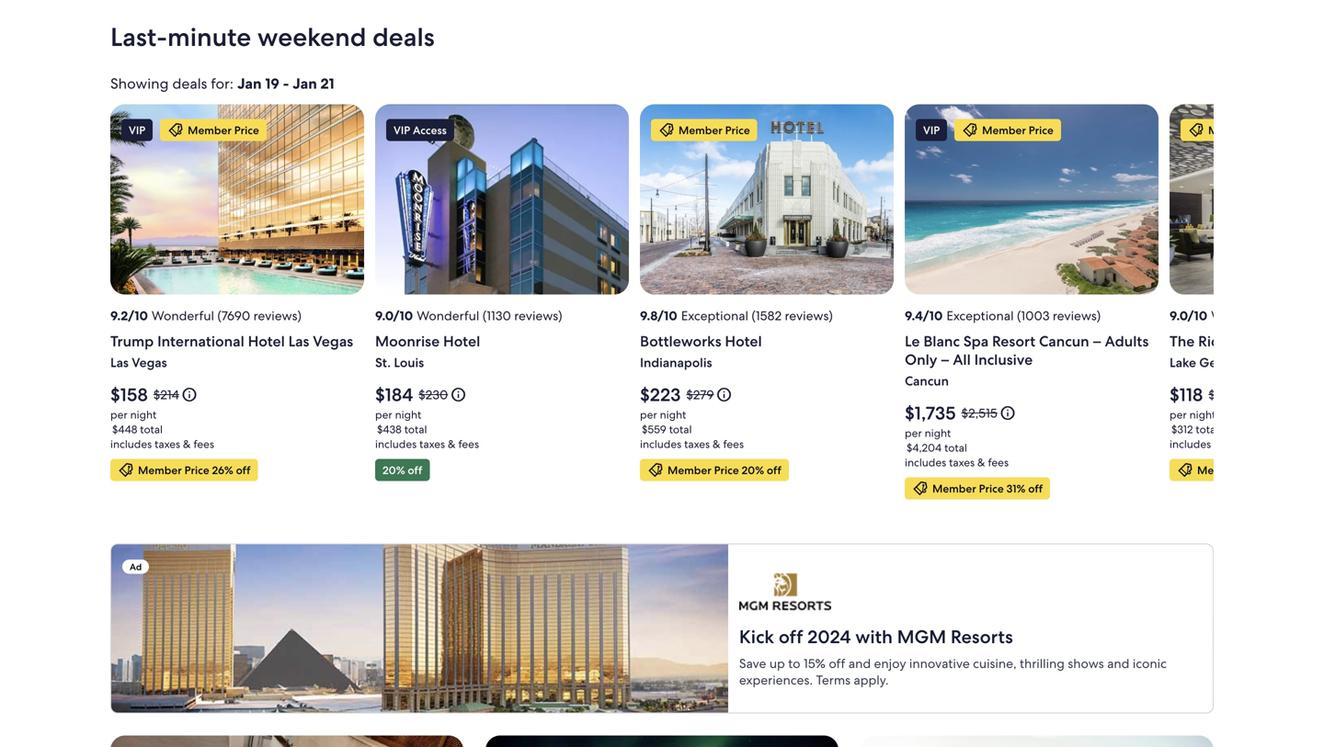 Task type: locate. For each thing, give the bounding box(es) containing it.
vegas left the moonrise
[[313, 332, 353, 351]]

– left the all
[[941, 350, 949, 370]]

0 vertical spatial vegas
[[313, 332, 353, 351]]

1 horizontal spatial las
[[288, 332, 309, 351]]

0 horizontal spatial 20%
[[383, 463, 405, 477]]

exceptional
[[681, 308, 749, 324], [947, 308, 1014, 324]]

per for $223
[[640, 408, 657, 422]]

jan right -
[[293, 74, 317, 93]]

per up $4,204
[[905, 426, 922, 440]]

reviews) for $158
[[253, 308, 302, 324]]

fees inside $118 $169 per night $312 total includes taxes & fees
[[1253, 437, 1274, 451]]

&
[[183, 437, 191, 451], [448, 437, 456, 451], [713, 437, 721, 451], [1242, 437, 1250, 451], [978, 456, 985, 470]]

fees up member price 31% off
[[988, 456, 1009, 470]]

night for $223
[[660, 408, 686, 422]]

mod image for $1,735
[[912, 480, 929, 497]]

0 horizontal spatial 9.0/10
[[375, 308, 413, 324]]

$230 button
[[417, 387, 467, 403]]

all
[[953, 350, 971, 370]]

20% off
[[383, 463, 422, 477]]

wonderful for $158
[[152, 308, 214, 324]]

exceptional inside 9.4/10 exceptional (1003 reviews) le blanc spa resort cancun – adults only – all inclusive cancun
[[947, 308, 1014, 324]]

& inside per night $438 total includes taxes & fees
[[448, 437, 456, 451]]

9.0/10 for $118
[[1170, 308, 1208, 324]]

taxes inside per night $438 total includes taxes & fees
[[419, 437, 445, 451]]

member price 30% off
[[1197, 463, 1311, 477]]

1 9.0/10 from the left
[[375, 308, 413, 324]]

1 reviews) from the left
[[253, 308, 302, 324]]

taxes inside per night $448 total includes taxes & fees
[[155, 437, 180, 451]]

(1582
[[752, 308, 782, 324]]

member price 26% off
[[138, 463, 251, 477]]

vegas
[[313, 332, 353, 351], [132, 354, 167, 371]]

st.
[[375, 354, 391, 371]]

hotel
[[248, 332, 285, 351], [443, 332, 480, 351], [725, 332, 762, 351], [1241, 332, 1278, 351]]

per inside $118 $169 per night $312 total includes taxes & fees
[[1170, 408, 1187, 422]]

9.0/10 for $184
[[375, 308, 413, 324]]

4 hotel from the left
[[1241, 332, 1278, 351]]

1 20% from the left
[[383, 463, 405, 477]]

wonderful up international
[[152, 308, 214, 324]]

reviews) right the (1582
[[785, 308, 833, 324]]

wonderful inside 9.0/10 wonderful (1130 reviews) moonrise hotel st. louis
[[417, 308, 479, 324]]

9.4/10
[[905, 308, 943, 324]]

member price 20% off
[[668, 463, 781, 477]]

the
[[1170, 332, 1195, 351]]

0 horizontal spatial vip
[[129, 123, 145, 137]]

includes down $448
[[110, 437, 152, 451]]

9.0/10 wonderful (1130 reviews) moonrise hotel st. louis
[[375, 308, 562, 371]]

0 horizontal spatial exceptional
[[681, 308, 749, 324]]

1 horizontal spatial deals
[[373, 20, 435, 54]]

2 vip from the left
[[394, 123, 410, 137]]

fees up member price 30% off
[[1253, 437, 1274, 451]]

1 wonderful from the left
[[152, 308, 214, 324]]

includes down $559
[[640, 437, 682, 451]]

hotel right the moonrise
[[443, 332, 480, 351]]

2 reviews) from the left
[[514, 308, 562, 324]]

hotel inside 9.0/10 wonderful (1130 reviews) moonrise hotel st. louis
[[443, 332, 480, 351]]

per up $559
[[640, 408, 657, 422]]

small image right $214
[[181, 387, 198, 403]]

1 horizontal spatial 9.0/10
[[1170, 308, 1208, 324]]

$169
[[1209, 387, 1234, 403]]

taxes up member price 20% off on the bottom right
[[684, 437, 710, 451]]

per night $4,204 total includes taxes & fees
[[905, 426, 1009, 470]]

0 horizontal spatial cancun
[[905, 373, 949, 389]]

night inside $118 $169 per night $312 total includes taxes & fees
[[1190, 408, 1216, 422]]

reviews) inside 9.0/10 wonderful (1130 reviews) moonrise hotel st. louis
[[514, 308, 562, 324]]

fees up member price 26% off
[[194, 437, 214, 451]]

-
[[283, 74, 289, 93]]

9.0/10 inside 9.0/10 wonderful (1005 re the ridge hotel lake geneva
[[1170, 308, 1208, 324]]

1 exceptional from the left
[[681, 308, 749, 324]]

fees inside per night $438 total includes taxes & fees
[[458, 437, 479, 451]]

exceptional inside 9.8/10 exceptional (1582 reviews) bottleworks hotel indianapolis
[[681, 308, 749, 324]]

& up member price 30% off
[[1242, 437, 1250, 451]]

$279 button
[[685, 387, 732, 403]]

9.4/10 exceptional (1003 reviews) le blanc spa resort cancun – adults only – all inclusive cancun
[[905, 308, 1149, 389]]

las
[[288, 332, 309, 351], [110, 354, 129, 371]]

night up '$312'
[[1190, 408, 1216, 422]]

total right $448
[[140, 422, 163, 437]]

& up member price 26% off
[[183, 437, 191, 451]]

total inside per night $4,204 total includes taxes & fees
[[944, 441, 967, 455]]

cancun
[[1039, 332, 1089, 351], [905, 373, 949, 389]]

per inside per night $448 total includes taxes & fees
[[110, 408, 127, 422]]

& inside per night $559 total includes taxes & fees
[[713, 437, 721, 451]]

reviews) right "(7690"
[[253, 308, 302, 324]]

taxes up member price 31% off
[[949, 456, 975, 470]]

front of property image
[[640, 104, 894, 295]]

& inside per night $4,204 total includes taxes & fees
[[978, 456, 985, 470]]

31%
[[1006, 482, 1026, 496]]

taxes for $1,735
[[949, 456, 975, 470]]

wonderful up the moonrise
[[417, 308, 479, 324]]

price
[[234, 123, 259, 137], [725, 123, 750, 137], [1029, 123, 1054, 137], [1255, 123, 1280, 137], [184, 463, 209, 477], [714, 463, 739, 477], [1244, 463, 1269, 477], [979, 482, 1004, 496]]

wonderful inside 9.2/10 wonderful (7690 reviews) trump international hotel las vegas las vegas
[[152, 308, 214, 324]]

for:
[[211, 74, 234, 93]]

deals right weekend
[[373, 20, 435, 54]]

0 horizontal spatial wonderful
[[152, 308, 214, 324]]

includes down $4,204
[[905, 456, 946, 470]]

taxes up 20% off
[[419, 437, 445, 451]]

exceptional up spa
[[947, 308, 1014, 324]]

3 hotel from the left
[[725, 332, 762, 351]]

vip
[[129, 123, 145, 137], [394, 123, 410, 137], [923, 123, 940, 137]]

mod image
[[658, 122, 675, 138], [1188, 122, 1205, 138], [647, 462, 664, 479]]

20% down per night $559 total includes taxes & fees on the bottom
[[742, 463, 764, 477]]

off
[[236, 463, 251, 477], [408, 463, 422, 477], [767, 463, 781, 477], [1297, 463, 1311, 477], [1028, 482, 1043, 496]]

total right '$312'
[[1196, 422, 1219, 437]]

small image right the $2,515
[[999, 405, 1016, 422]]

reviews) right (1130
[[514, 308, 562, 324]]

wonderful
[[152, 308, 214, 324], [417, 308, 479, 324], [1211, 308, 1274, 324]]

4 member price from the left
[[1208, 123, 1280, 137]]

off for $223
[[767, 463, 781, 477]]

1 horizontal spatial jan
[[293, 74, 317, 93]]

1 horizontal spatial 20%
[[742, 463, 764, 477]]

cancun down (1003 on the top right
[[1039, 332, 1089, 351]]

0 horizontal spatial vegas
[[132, 354, 167, 371]]

hotel inside 9.2/10 wonderful (7690 reviews) trump international hotel las vegas las vegas
[[248, 332, 285, 351]]

reviews) inside 9.4/10 exceptional (1003 reviews) le blanc spa resort cancun – adults only – all inclusive cancun
[[1053, 308, 1101, 324]]

$230
[[419, 387, 448, 403]]

30%
[[1271, 463, 1294, 477]]

1 vertical spatial deals
[[172, 74, 207, 93]]

$118 $169 per night $312 total includes taxes & fees
[[1170, 383, 1274, 451]]

fees inside per night $448 total includes taxes & fees
[[194, 437, 214, 451]]

total for $223
[[669, 422, 692, 437]]

off for $1,735
[[1028, 482, 1043, 496]]

1 hotel from the left
[[248, 332, 285, 351]]

taxes up member price 30% off
[[1214, 437, 1240, 451]]

fees down the $230 "button" on the bottom
[[458, 437, 479, 451]]

reviews) inside 9.8/10 exceptional (1582 reviews) bottleworks hotel indianapolis
[[785, 308, 833, 324]]

1 vip from the left
[[129, 123, 145, 137]]

hotel down "(7690"
[[248, 332, 285, 351]]

jan left 19
[[237, 74, 262, 93]]

includes for $223
[[640, 437, 682, 451]]

night inside per night $438 total includes taxes & fees
[[395, 408, 421, 422]]

0 vertical spatial las
[[288, 332, 309, 351]]

& for $223
[[713, 437, 721, 451]]

includes
[[110, 437, 152, 451], [375, 437, 417, 451], [640, 437, 682, 451], [1170, 437, 1211, 451], [905, 456, 946, 470]]

2 horizontal spatial wonderful
[[1211, 308, 1274, 324]]

includes inside per night $448 total includes taxes & fees
[[110, 437, 152, 451]]

includes inside per night $559 total includes taxes & fees
[[640, 437, 682, 451]]

fees inside per night $559 total includes taxes & fees
[[723, 437, 744, 451]]

night down $223
[[660, 408, 686, 422]]

includes inside $118 $169 per night $312 total includes taxes & fees
[[1170, 437, 1211, 451]]

taxes inside per night $559 total includes taxes & fees
[[684, 437, 710, 451]]

20% down $438
[[383, 463, 405, 477]]

$279
[[686, 387, 714, 403]]

& up member price 20% off on the bottom right
[[713, 437, 721, 451]]

9.0/10
[[375, 308, 413, 324], [1170, 308, 1208, 324]]

–
[[1093, 332, 1101, 351], [941, 350, 949, 370]]

hotel down the (1582
[[725, 332, 762, 351]]

$2,515 button
[[960, 405, 1016, 422]]

wonderful up ridge
[[1211, 308, 1274, 324]]

previous image
[[99, 296, 121, 319]]

1 horizontal spatial exceptional
[[947, 308, 1014, 324]]

9.0/10 up the
[[1170, 308, 1208, 324]]

cancun down only
[[905, 373, 949, 389]]

0 vertical spatial cancun
[[1039, 332, 1089, 351]]

9.0/10 inside 9.0/10 wonderful (1130 reviews) moonrise hotel st. louis
[[375, 308, 413, 324]]

hotel right ridge
[[1241, 332, 1278, 351]]

& for $158
[[183, 437, 191, 451]]

2 horizontal spatial vip
[[923, 123, 940, 137]]

21
[[320, 74, 334, 93]]

includes inside per night $4,204 total includes taxes & fees
[[905, 456, 946, 470]]

night inside per night $559 total includes taxes & fees
[[660, 408, 686, 422]]

jan
[[237, 74, 262, 93], [293, 74, 317, 93]]

0 horizontal spatial deals
[[172, 74, 207, 93]]

reviews) for $1,735
[[1053, 308, 1101, 324]]

per inside per night $4,204 total includes taxes & fees
[[905, 426, 922, 440]]

per up $448
[[110, 408, 127, 422]]

per inside per night $438 total includes taxes & fees
[[375, 408, 392, 422]]

$118
[[1170, 383, 1203, 407]]

small image
[[181, 387, 198, 403], [450, 387, 467, 403], [716, 387, 732, 403], [999, 405, 1016, 422]]

fees for $184
[[458, 437, 479, 451]]

night up $4,204
[[925, 426, 951, 440]]

per up $438
[[375, 408, 392, 422]]

& down the $230 "button" on the bottom
[[448, 437, 456, 451]]

1 horizontal spatial –
[[1093, 332, 1101, 351]]

small image right $230
[[450, 387, 467, 403]]

total right $559
[[669, 422, 692, 437]]

2 exceptional from the left
[[947, 308, 1014, 324]]

0 vertical spatial deals
[[373, 20, 435, 54]]

deals
[[373, 20, 435, 54], [172, 74, 207, 93]]

fees for $223
[[723, 437, 744, 451]]

night up $438
[[395, 408, 421, 422]]

0 horizontal spatial las
[[110, 354, 129, 371]]

exceptional for $223
[[681, 308, 749, 324]]

deals left for:
[[172, 74, 207, 93]]

member
[[188, 123, 232, 137], [679, 123, 723, 137], [982, 123, 1026, 137], [1208, 123, 1252, 137], [138, 463, 182, 477], [668, 463, 712, 477], [1197, 463, 1241, 477], [932, 482, 976, 496]]

3 member price from the left
[[982, 123, 1054, 137]]

blanc
[[924, 332, 960, 351]]

fees for $158
[[194, 437, 214, 451]]

off for $158
[[236, 463, 251, 477]]

includes down '$312'
[[1170, 437, 1211, 451]]

taxes up member price 26% off
[[155, 437, 180, 451]]

total for $158
[[140, 422, 163, 437]]

member price
[[188, 123, 259, 137], [679, 123, 750, 137], [982, 123, 1054, 137], [1208, 123, 1280, 137]]

2 wonderful from the left
[[417, 308, 479, 324]]

3 reviews) from the left
[[785, 308, 833, 324]]

reviews) inside 9.2/10 wonderful (7690 reviews) trump international hotel las vegas las vegas
[[253, 308, 302, 324]]

total right $438
[[404, 422, 427, 437]]

total inside per night $559 total includes taxes & fees
[[669, 422, 692, 437]]

mod image for $118
[[1177, 462, 1194, 479]]

20%
[[383, 463, 405, 477], [742, 463, 764, 477]]

4 reviews) from the left
[[1053, 308, 1101, 324]]

night inside per night $4,204 total includes taxes & fees
[[925, 426, 951, 440]]

small image for $158
[[181, 387, 198, 403]]

night
[[130, 408, 157, 422], [395, 408, 421, 422], [660, 408, 686, 422], [1190, 408, 1216, 422], [925, 426, 951, 440]]

9.2/10 wonderful (7690 reviews) trump international hotel las vegas las vegas
[[110, 308, 353, 371]]

small image right $279
[[716, 387, 732, 403]]

9.0/10 up the moonrise
[[375, 308, 413, 324]]

le
[[905, 332, 920, 351]]

total inside per night $448 total includes taxes & fees
[[140, 422, 163, 437]]

1 vertical spatial cancun
[[905, 373, 949, 389]]

includes inside per night $438 total includes taxes & fees
[[375, 437, 417, 451]]

3 vip from the left
[[923, 123, 940, 137]]

9.8/10 exceptional (1582 reviews) bottleworks hotel indianapolis
[[640, 308, 833, 371]]

3 wonderful from the left
[[1211, 308, 1274, 324]]

0 horizontal spatial jan
[[237, 74, 262, 93]]

mod image for $223
[[658, 122, 675, 138]]

1 horizontal spatial wonderful
[[417, 308, 479, 324]]

night up $448
[[130, 408, 157, 422]]

reviews) right (1003 on the top right
[[1053, 308, 1101, 324]]

– left adults
[[1093, 332, 1101, 351]]

includes down $438
[[375, 437, 417, 451]]

per inside per night $559 total includes taxes & fees
[[640, 408, 657, 422]]

per for $158
[[110, 408, 127, 422]]

pool image
[[110, 104, 364, 295]]

$4,204
[[907, 441, 942, 455]]

taxes
[[155, 437, 180, 451], [419, 437, 445, 451], [684, 437, 710, 451], [1214, 437, 1240, 451], [949, 456, 975, 470]]

19
[[265, 74, 279, 93]]

vegas down trump
[[132, 354, 167, 371]]

geneva
[[1199, 354, 1245, 371]]

$184
[[375, 383, 413, 407]]

night inside per night $448 total includes taxes & fees
[[130, 408, 157, 422]]

total inside per night $438 total includes taxes & fees
[[404, 422, 427, 437]]

fees inside per night $4,204 total includes taxes & fees
[[988, 456, 1009, 470]]

total right $4,204
[[944, 441, 967, 455]]

total for $1,735
[[944, 441, 967, 455]]

26%
[[212, 463, 233, 477]]

per
[[110, 408, 127, 422], [375, 408, 392, 422], [640, 408, 657, 422], [1170, 408, 1187, 422], [905, 426, 922, 440]]

only
[[905, 350, 937, 370]]

1 horizontal spatial vip
[[394, 123, 410, 137]]

fees up member price 20% off on the bottom right
[[723, 437, 744, 451]]

2 9.0/10 from the left
[[1170, 308, 1208, 324]]

2 member price from the left
[[679, 123, 750, 137]]

exceptional up bottleworks
[[681, 308, 749, 324]]

2 hotel from the left
[[443, 332, 480, 351]]

mod image
[[167, 122, 184, 138], [962, 122, 979, 138], [118, 462, 134, 479], [1177, 462, 1194, 479], [912, 480, 929, 497]]

fees
[[194, 437, 214, 451], [458, 437, 479, 451], [723, 437, 744, 451], [1253, 437, 1274, 451], [988, 456, 1009, 470]]

total
[[140, 422, 163, 437], [404, 422, 427, 437], [669, 422, 692, 437], [1196, 422, 1219, 437], [944, 441, 967, 455]]

per up '$312'
[[1170, 408, 1187, 422]]

9.8/10
[[640, 308, 678, 324]]

& up member price 31% off
[[978, 456, 985, 470]]

1 vertical spatial las
[[110, 354, 129, 371]]

& inside per night $448 total includes taxes & fees
[[183, 437, 191, 451]]

taxes inside per night $4,204 total includes taxes & fees
[[949, 456, 975, 470]]

reviews)
[[253, 308, 302, 324], [514, 308, 562, 324], [785, 308, 833, 324], [1053, 308, 1101, 324]]



Task type: describe. For each thing, give the bounding box(es) containing it.
inclusive
[[974, 350, 1033, 370]]

hotel inside 9.0/10 wonderful (1005 re the ridge hotel lake geneva
[[1241, 332, 1278, 351]]

re
[[1313, 308, 1324, 324]]

$2,515
[[961, 405, 998, 422]]

& for $1,735
[[978, 456, 985, 470]]

trump
[[110, 332, 154, 351]]

minute
[[167, 20, 251, 54]]

mod image for $158
[[118, 462, 134, 479]]

hotel inside 9.8/10 exceptional (1582 reviews) bottleworks hotel indianapolis
[[725, 332, 762, 351]]

$559
[[642, 422, 667, 437]]

showing
[[110, 74, 169, 93]]

lake
[[1170, 354, 1196, 371]]

0 horizontal spatial –
[[941, 350, 949, 370]]

small image for $184
[[450, 387, 467, 403]]

night for $158
[[130, 408, 157, 422]]

exterior detail image
[[375, 104, 629, 295]]

bottleworks
[[640, 332, 721, 351]]

access
[[413, 123, 447, 137]]

exceptional for $1,735
[[947, 308, 1014, 324]]

(1005
[[1277, 308, 1310, 324]]

1 member price from the left
[[188, 123, 259, 137]]

2 20% from the left
[[742, 463, 764, 477]]

resort
[[992, 332, 1036, 351]]

$214 button
[[152, 387, 198, 403]]

$438
[[377, 422, 402, 437]]

includes for $158
[[110, 437, 152, 451]]

1 jan from the left
[[237, 74, 262, 93]]

wonderful for $184
[[417, 308, 479, 324]]

ridge
[[1198, 332, 1238, 351]]

wonderful inside 9.0/10 wonderful (1005 re the ridge hotel lake geneva
[[1211, 308, 1274, 324]]

per for $184
[[375, 408, 392, 422]]

louis
[[394, 354, 424, 371]]

$1,735
[[905, 401, 956, 425]]

1 vertical spatial vegas
[[132, 354, 167, 371]]

(7690
[[217, 308, 250, 324]]

adults
[[1105, 332, 1149, 351]]

9.2/10
[[110, 308, 148, 324]]

mod image for $118
[[1188, 122, 1205, 138]]

weekend
[[257, 20, 366, 54]]

per night $448 total includes taxes & fees
[[110, 408, 214, 451]]

international
[[157, 332, 244, 351]]

next image
[[1203, 296, 1225, 319]]

& inside $118 $169 per night $312 total includes taxes & fees
[[1242, 437, 1250, 451]]

per for $1,735
[[905, 426, 922, 440]]

$214
[[153, 387, 179, 403]]

night for $184
[[395, 408, 421, 422]]

fees for $1,735
[[988, 456, 1009, 470]]

taxes for $223
[[684, 437, 710, 451]]

taxes for $184
[[419, 437, 445, 451]]

includes for $1,735
[[905, 456, 946, 470]]

reviews) for $223
[[785, 308, 833, 324]]

moonrise
[[375, 332, 440, 351]]

member price 31% off
[[932, 482, 1043, 496]]

last-minute weekend deals
[[110, 20, 435, 54]]

(1003
[[1017, 308, 1050, 324]]

view from room image
[[905, 104, 1159, 295]]

includes for $184
[[375, 437, 417, 451]]

$223
[[640, 383, 681, 407]]

$169 button
[[1207, 387, 1253, 403]]

reviews) for $184
[[514, 308, 562, 324]]

indianapolis
[[640, 354, 712, 371]]

night for $1,735
[[925, 426, 951, 440]]

1 horizontal spatial vegas
[[313, 332, 353, 351]]

total for $184
[[404, 422, 427, 437]]

per night $559 total includes taxes & fees
[[640, 408, 744, 451]]

1 horizontal spatial cancun
[[1039, 332, 1089, 351]]

9.0/10 wonderful (1005 re the ridge hotel lake geneva
[[1170, 308, 1324, 371]]

taxes inside $118 $169 per night $312 total includes taxes & fees
[[1214, 437, 1240, 451]]

vip for $1,735
[[923, 123, 940, 137]]

small image for $223
[[716, 387, 732, 403]]

small image for $1,735
[[999, 405, 1016, 422]]

$158
[[110, 383, 148, 407]]

$448
[[112, 422, 137, 437]]

$312
[[1172, 422, 1193, 437]]

total inside $118 $169 per night $312 total includes taxes & fees
[[1196, 422, 1219, 437]]

(1130
[[483, 308, 511, 324]]

spa
[[963, 332, 989, 351]]

vip for $158
[[129, 123, 145, 137]]

& for $184
[[448, 437, 456, 451]]

lobby sitting area image
[[1170, 104, 1324, 295]]

per night $438 total includes taxes & fees
[[375, 408, 479, 451]]

2 jan from the left
[[293, 74, 317, 93]]

taxes for $158
[[155, 437, 180, 451]]

last-
[[110, 20, 167, 54]]

vip access
[[394, 123, 447, 137]]

showing deals for: jan 19 - jan 21
[[110, 74, 334, 93]]



Task type: vqa. For each thing, say whether or not it's contained in the screenshot.
text box
no



